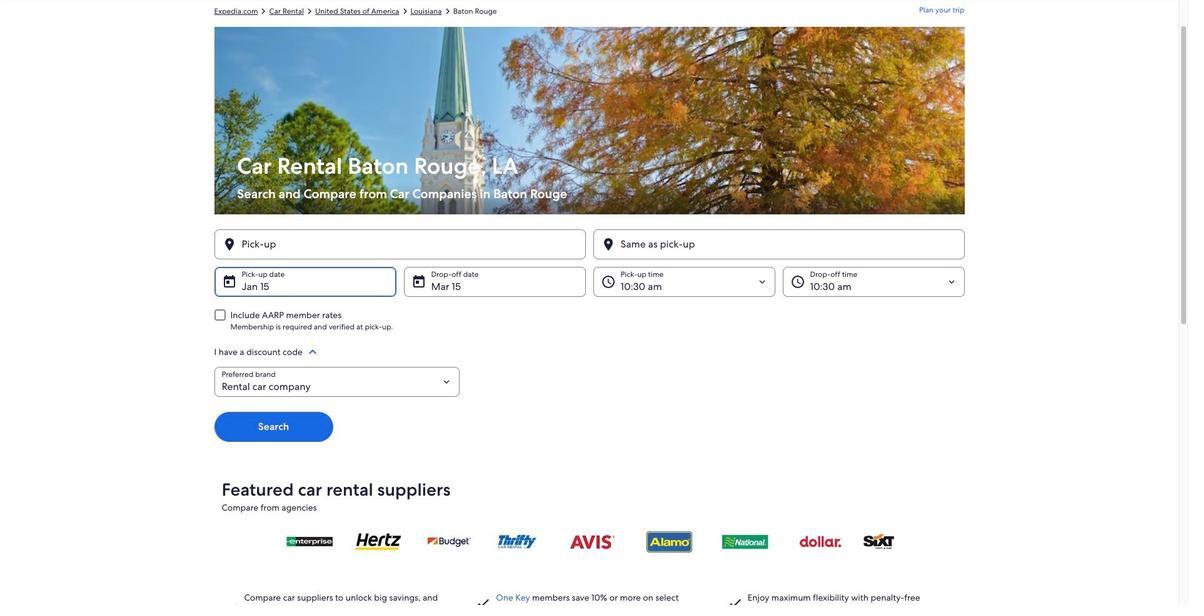 Task type: describe. For each thing, give the bounding box(es) containing it.
directional image
[[304, 6, 315, 17]]

car suppliers logo image
[[222, 519, 957, 565]]

active image
[[305, 345, 320, 360]]



Task type: locate. For each thing, give the bounding box(es) containing it.
1 horizontal spatial directional image
[[399, 6, 411, 17]]

directional image
[[258, 6, 269, 17], [399, 6, 411, 17], [442, 6, 453, 17]]

1 directional image from the left
[[258, 6, 269, 17]]

0 horizontal spatial directional image
[[258, 6, 269, 17]]

2 directional image from the left
[[399, 6, 411, 17]]

3 directional image from the left
[[442, 6, 453, 17]]

2 horizontal spatial directional image
[[442, 6, 453, 17]]



Task type: vqa. For each thing, say whether or not it's contained in the screenshot.
directional image to the right
yes



